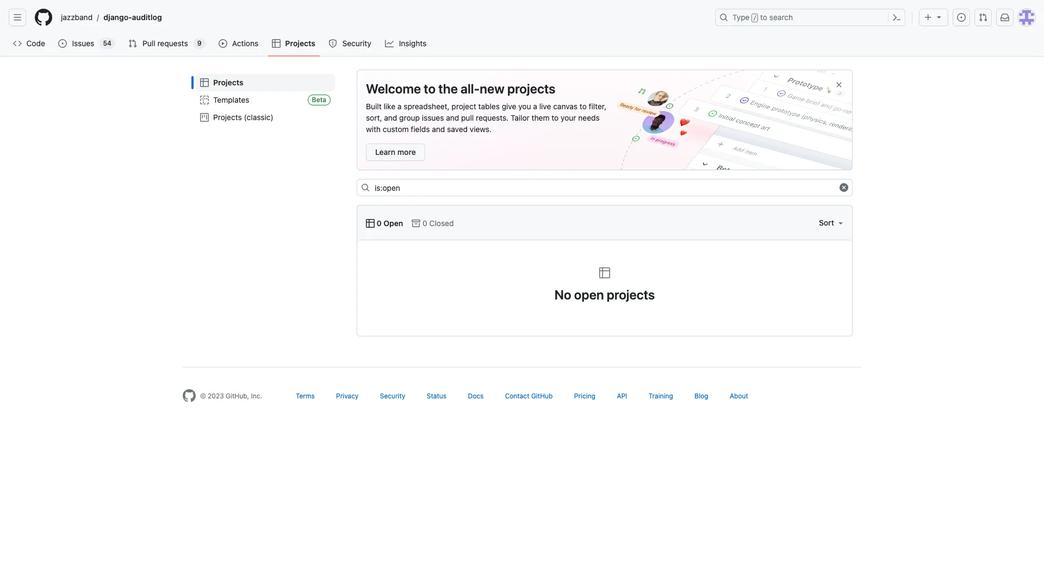 Task type: describe. For each thing, give the bounding box(es) containing it.
terms link
[[296, 392, 315, 400]]

pull
[[143, 39, 155, 48]]

django-
[[104, 13, 132, 22]]

no
[[555, 287, 572, 302]]

security inside footer
[[380, 392, 406, 400]]

©
[[200, 392, 206, 400]]

© 2023 github, inc.
[[200, 392, 262, 400]]

github,
[[226, 392, 249, 400]]

table image for no open projects
[[598, 267, 611, 280]]

plus image
[[924, 13, 933, 22]]

learn more link
[[366, 144, 425, 161]]

your
[[561, 113, 576, 122]]

project image
[[200, 113, 209, 122]]

requests
[[157, 39, 188, 48]]

github
[[531, 392, 553, 400]]

code link
[[9, 35, 50, 52]]

custom
[[383, 125, 409, 134]]

inc.
[[251, 392, 262, 400]]

command palette image
[[893, 13, 901, 22]]

code image
[[13, 39, 22, 48]]

0 closed link
[[412, 217, 454, 229]]

saved
[[447, 125, 468, 134]]

sort,
[[366, 113, 382, 122]]

1 horizontal spatial projects
[[607, 287, 655, 302]]

1 horizontal spatial triangle down image
[[935, 13, 944, 21]]

graph image
[[385, 39, 394, 48]]

code
[[26, 39, 45, 48]]

insights
[[399, 39, 427, 48]]

table image inside 0 open link
[[366, 219, 375, 228]]

actions
[[232, 39, 258, 48]]

terms
[[296, 392, 315, 400]]

0 horizontal spatial and
[[384, 113, 397, 122]]

0 horizontal spatial security
[[342, 39, 371, 48]]

requests.
[[476, 113, 509, 122]]

welcome to the all-new projects built like a spreadsheet, project tables give you a live canvas to filter, sort, and group issues and pull requests. tailor them to your needs with custom fields and saved views.
[[366, 81, 607, 134]]

like
[[384, 102, 396, 111]]

tables
[[478, 102, 500, 111]]

filter,
[[589, 102, 607, 111]]

blog
[[695, 392, 709, 400]]

auditlog
[[132, 13, 162, 22]]

to up needs
[[580, 102, 587, 111]]

privacy
[[336, 392, 359, 400]]

issues
[[72, 39, 94, 48]]

you
[[519, 102, 531, 111]]

contact github
[[505, 392, 553, 400]]

type / to search
[[733, 13, 793, 22]]

open
[[384, 218, 403, 228]]

search
[[770, 13, 793, 22]]

about link
[[730, 392, 749, 400]]

footer containing © 2023 github, inc.
[[174, 367, 870, 430]]

1 a from the left
[[398, 102, 402, 111]]

tailor
[[511, 113, 530, 122]]

built
[[366, 102, 382, 111]]

(classic)
[[244, 113, 273, 122]]

give
[[502, 102, 517, 111]]

them
[[532, 113, 550, 122]]

closed
[[430, 218, 454, 228]]

homepage image
[[183, 390, 196, 403]]

1 vertical spatial projects
[[213, 78, 243, 87]]

new
[[480, 81, 505, 96]]

jazzband / django-auditlog
[[61, 13, 162, 22]]

54
[[103, 39, 112, 47]]

projects link inside list
[[196, 74, 335, 91]]

needs
[[578, 113, 600, 122]]

contact github link
[[505, 392, 553, 400]]

archive image
[[412, 219, 421, 228]]

with
[[366, 125, 381, 134]]

privacy link
[[336, 392, 359, 400]]

2023
[[208, 392, 224, 400]]

fields
[[411, 125, 430, 134]]

2 horizontal spatial and
[[446, 113, 459, 122]]

clear image
[[840, 183, 849, 192]]

insights link
[[381, 35, 432, 52]]

templates
[[213, 95, 249, 104]]

about
[[730, 392, 749, 400]]

project
[[452, 102, 476, 111]]

0 open
[[375, 218, 403, 228]]

docs
[[468, 392, 484, 400]]

sort button
[[819, 214, 845, 232]]

no open projects
[[555, 287, 655, 302]]

notifications image
[[1001, 13, 1010, 22]]

projects inside welcome to the all-new projects built like a spreadsheet, project tables give you a live canvas to filter, sort, and group issues and pull requests. tailor them to your needs with custom fields and saved views.
[[508, 81, 556, 96]]

1 horizontal spatial security link
[[380, 392, 406, 400]]

issues
[[422, 113, 444, 122]]

projects (classic) link
[[196, 109, 335, 126]]



Task type: vqa. For each thing, say whether or not it's contained in the screenshot.
1st fix: images names and paths from the top of the page
no



Task type: locate. For each thing, give the bounding box(es) containing it.
security link left status link
[[380, 392, 406, 400]]

triangle down image
[[935, 13, 944, 21], [837, 219, 845, 227]]

2 vertical spatial table image
[[598, 267, 611, 280]]

2 vertical spatial projects
[[213, 113, 242, 122]]

0 vertical spatial table image
[[272, 39, 281, 48]]

0
[[377, 218, 382, 228], [423, 218, 427, 228]]

projects (classic)
[[213, 113, 273, 122]]

1 0 from the left
[[377, 218, 382, 228]]

welcome
[[366, 81, 421, 96]]

pricing link
[[574, 392, 596, 400]]

0 open link
[[366, 217, 403, 229]]

0 vertical spatial security link
[[324, 35, 377, 52]]

1 horizontal spatial security
[[380, 392, 406, 400]]

training
[[649, 392, 673, 400]]

2 horizontal spatial table image
[[598, 267, 611, 280]]

Search all projects text field
[[357, 179, 853, 196]]

projects left shield image
[[285, 39, 316, 48]]

django-auditlog link
[[99, 9, 166, 26]]

0 vertical spatial projects link
[[268, 35, 320, 52]]

project template image
[[200, 96, 209, 104]]

blog link
[[695, 392, 709, 400]]

list containing jazzband
[[57, 9, 709, 26]]

the
[[439, 81, 458, 96]]

2 0 from the left
[[423, 218, 427, 228]]

1 horizontal spatial /
[[753, 14, 757, 22]]

triangle down image right "plus" icon
[[935, 13, 944, 21]]

security
[[342, 39, 371, 48], [380, 392, 406, 400]]

/ left django-
[[97, 13, 99, 22]]

actions link
[[214, 35, 264, 52]]

a
[[398, 102, 402, 111], [533, 102, 537, 111]]

0 horizontal spatial projects
[[508, 81, 556, 96]]

to left 'your'
[[552, 113, 559, 122]]

0 right the archive image at the left of the page
[[423, 218, 427, 228]]

1 vertical spatial table image
[[366, 219, 375, 228]]

type
[[733, 13, 750, 22]]

pull
[[461, 113, 474, 122]]

0 horizontal spatial a
[[398, 102, 402, 111]]

projects link left shield image
[[268, 35, 320, 52]]

2 a from the left
[[533, 102, 537, 111]]

search image
[[361, 183, 370, 192]]

security right shield image
[[342, 39, 371, 48]]

/ right 'type'
[[753, 14, 757, 22]]

1 horizontal spatial a
[[533, 102, 537, 111]]

live
[[539, 102, 551, 111]]

issue opened image
[[957, 13, 966, 22], [58, 39, 67, 48]]

1 horizontal spatial issue opened image
[[957, 13, 966, 22]]

projects
[[285, 39, 316, 48], [213, 78, 243, 87], [213, 113, 242, 122]]

/ for type
[[753, 14, 757, 22]]

git pull request image
[[979, 13, 988, 22], [128, 39, 137, 48]]

security link left graph image
[[324, 35, 377, 52]]

1 vertical spatial git pull request image
[[128, 39, 137, 48]]

0 vertical spatial projects
[[508, 81, 556, 96]]

/ for jazzband
[[97, 13, 99, 22]]

pricing
[[574, 392, 596, 400]]

0 horizontal spatial security link
[[324, 35, 377, 52]]

0 horizontal spatial issue opened image
[[58, 39, 67, 48]]

1 vertical spatial security link
[[380, 392, 406, 400]]

1 vertical spatial triangle down image
[[837, 219, 845, 227]]

shield image
[[329, 39, 337, 48]]

1 vertical spatial issue opened image
[[58, 39, 67, 48]]

1 horizontal spatial 0
[[423, 218, 427, 228]]

api link
[[617, 392, 627, 400]]

/
[[97, 13, 99, 22], [753, 14, 757, 22]]

0 vertical spatial projects
[[285, 39, 316, 48]]

/ inside type / to search
[[753, 14, 757, 22]]

beta
[[312, 96, 326, 104]]

and down 'like'
[[384, 113, 397, 122]]

table image up no open projects at the right of page
[[598, 267, 611, 280]]

status link
[[427, 392, 447, 400]]

views.
[[470, 125, 492, 134]]

status
[[427, 392, 447, 400]]

triangle down image right sort
[[837, 219, 845, 227]]

homepage image
[[35, 9, 52, 26]]

issue opened image for bottom git pull request image
[[58, 39, 67, 48]]

projects link up projects (classic) link
[[196, 74, 335, 91]]

issue opened image for top git pull request image
[[957, 13, 966, 22]]

1 horizontal spatial table image
[[366, 219, 375, 228]]

0 vertical spatial list
[[57, 9, 709, 26]]

projects link
[[268, 35, 320, 52], [196, 74, 335, 91]]

0 horizontal spatial 0
[[377, 218, 382, 228]]

1 horizontal spatial and
[[432, 125, 445, 134]]

table image inside the projects 'link'
[[272, 39, 281, 48]]

and
[[384, 113, 397, 122], [446, 113, 459, 122], [432, 125, 445, 134]]

projects up you on the top
[[508, 81, 556, 96]]

list
[[57, 9, 709, 26], [191, 70, 339, 131]]

group
[[399, 113, 420, 122]]

table image right the actions
[[272, 39, 281, 48]]

docs link
[[468, 392, 484, 400]]

to up the spreadsheet,
[[424, 81, 436, 96]]

1 vertical spatial projects link
[[196, 74, 335, 91]]

1 horizontal spatial git pull request image
[[979, 13, 988, 22]]

all-
[[461, 81, 480, 96]]

triangle down image inside sort popup button
[[837, 219, 845, 227]]

a right 'like'
[[398, 102, 402, 111]]

open
[[574, 287, 604, 302]]

contact
[[505, 392, 530, 400]]

0 vertical spatial security
[[342, 39, 371, 48]]

projects down templates
[[213, 113, 242, 122]]

/ inside 'jazzband / django-auditlog'
[[97, 13, 99, 22]]

jazzband link
[[57, 9, 97, 26]]

table image left open
[[366, 219, 375, 228]]

sort
[[819, 218, 834, 227]]

1 vertical spatial security
[[380, 392, 406, 400]]

learn more
[[375, 147, 416, 157]]

git pull request image left pull
[[128, 39, 137, 48]]

api
[[617, 392, 627, 400]]

1 vertical spatial projects
[[607, 287, 655, 302]]

list containing projects
[[191, 70, 339, 131]]

0 vertical spatial issue opened image
[[957, 13, 966, 22]]

and up saved
[[446, 113, 459, 122]]

footer
[[174, 367, 870, 430]]

pull requests
[[143, 39, 188, 48]]

training link
[[649, 392, 673, 400]]

close image
[[835, 81, 844, 89]]

security left status link
[[380, 392, 406, 400]]

0 horizontal spatial triangle down image
[[837, 219, 845, 227]]

and down issues
[[432, 125, 445, 134]]

0 horizontal spatial /
[[97, 13, 99, 22]]

0 horizontal spatial git pull request image
[[128, 39, 137, 48]]

table image
[[272, 39, 281, 48], [366, 219, 375, 228], [598, 267, 611, 280]]

jazzband
[[61, 13, 93, 22]]

play image
[[218, 39, 227, 48]]

more
[[398, 147, 416, 157]]

to left search
[[761, 13, 768, 22]]

issue opened image left 'issues'
[[58, 39, 67, 48]]

9
[[197, 39, 202, 47]]

projects
[[508, 81, 556, 96], [607, 287, 655, 302]]

git pull request image left the notifications icon
[[979, 13, 988, 22]]

security link
[[324, 35, 377, 52], [380, 392, 406, 400]]

0 for open
[[377, 218, 382, 228]]

table image for projects
[[272, 39, 281, 48]]

0 vertical spatial triangle down image
[[935, 13, 944, 21]]

projects up templates
[[213, 78, 243, 87]]

canvas
[[553, 102, 578, 111]]

issue opened image right "plus" icon
[[957, 13, 966, 22]]

1 vertical spatial list
[[191, 70, 339, 131]]

spreadsheet,
[[404, 102, 450, 111]]

0 for closed
[[423, 218, 427, 228]]

0 vertical spatial git pull request image
[[979, 13, 988, 22]]

learn
[[375, 147, 396, 157]]

0 horizontal spatial table image
[[272, 39, 281, 48]]

table image
[[200, 78, 209, 87]]

a left live
[[533, 102, 537, 111]]

0 left open
[[377, 218, 382, 228]]

projects right open
[[607, 287, 655, 302]]

0 closed
[[421, 218, 454, 228]]



